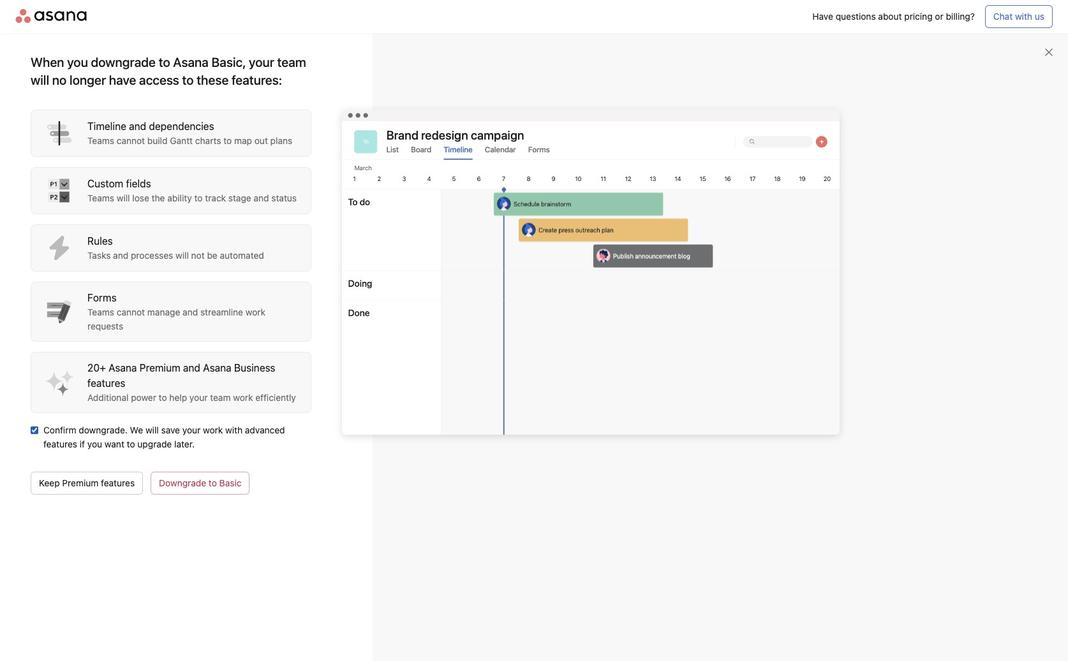 Task type: vqa. For each thing, say whether or not it's contained in the screenshot.
Basic in Your trial has ended. Pick a plan today to avoid interruptions to your work. Not ready? Downgrade to a free Asana Basic plan.
yes



Task type: locate. For each thing, give the bounding box(es) containing it.
custom up rules
[[87, 178, 123, 190]]

to up free
[[543, 142, 552, 154]]

to left track
[[194, 193, 203, 204]]

teams
[[87, 135, 114, 146], [87, 193, 114, 204], [87, 307, 114, 318]]

premium up power
[[140, 362, 180, 374]]

timeline and dependencies teams cannot build gantt charts to map out plans
[[87, 121, 292, 146]]

your trial has ended. pick a plan today to avoid interruptions to your work. not ready? downgrade to a free asana basic plan.
[[364, 142, 704, 169]]

keep premium features button
[[31, 472, 143, 495]]

0 horizontal spatial in
[[480, 439, 487, 450]]

additional
[[87, 392, 129, 403]]

team down $10.99
[[210, 392, 231, 403]]

select up redesign campaign
[[432, 89, 512, 125]]

announcement
[[635, 253, 677, 260]]

keep
[[39, 478, 60, 489]]

12
[[625, 175, 631, 182]]

1 horizontal spatial everything
[[693, 439, 738, 450]]

business inside button
[[529, 396, 571, 408]]

fields down projects on the left bottom
[[241, 484, 263, 495]]

20+ asana premium and asana business features additional power to help your team work efficiently
[[87, 362, 296, 403]]

forms inside forms teams cannot manage and streamline work requests
[[87, 292, 117, 304]]

0 vertical spatial downgrade
[[478, 158, 526, 169]]

not ready? downgrade to a free asana basic plan. button
[[431, 158, 637, 169]]

today
[[514, 142, 540, 154]]

1 vertical spatial downgrade
[[159, 478, 206, 489]]

in for business,
[[740, 439, 748, 450]]

0 horizontal spatial timeline
[[87, 121, 126, 132]]

chat with us for when you downgrade to asana basic, your team will no longer have access to these features:
[[993, 11, 1045, 22]]

to left help
[[159, 392, 167, 403]]

select for select premium
[[237, 396, 266, 408]]

to down we
[[127, 439, 135, 450]]

select for select business
[[498, 396, 527, 408]]

1 vertical spatial a
[[539, 158, 544, 169]]

downgrade down calendar
[[478, 158, 526, 169]]

will down when
[[31, 73, 49, 87]]

3 teams from the top
[[87, 307, 114, 318]]

custom for custom fields
[[206, 484, 238, 495]]

chat with us for you're eligible to purchase legacy plans. to better serve you, we are introducing new plans this month. want to try our new plans?
[[993, 11, 1045, 22]]

asana down 'plans.'
[[173, 55, 209, 70]]

work left efficiently
[[233, 392, 253, 403]]

2 teams from the top
[[87, 193, 114, 204]]

1 horizontal spatial plan
[[602, 227, 613, 234]]

teams up requests on the left of page
[[87, 307, 114, 318]]

new right our
[[518, 40, 535, 51]]

work
[[246, 307, 265, 318], [233, 392, 253, 403], [203, 425, 223, 436]]

plan left today
[[492, 142, 511, 154]]

chat with us button for you're eligible to purchase legacy plans. to better serve you, we are introducing new plans this month. want to try our new plans?
[[985, 5, 1053, 28]]

a right pick
[[484, 142, 489, 154]]

0 vertical spatial fields
[[126, 178, 151, 190]]

custom down track
[[206, 484, 238, 495]]

chat with us button
[[985, 5, 1053, 28], [985, 5, 1053, 28]]

0 vertical spatial team
[[277, 55, 306, 70]]

press
[[559, 227, 574, 234]]

1 horizontal spatial in
[[740, 439, 748, 450]]

your up later.
[[182, 425, 201, 436]]

the
[[152, 193, 165, 204]]

1 everything from the left
[[433, 439, 478, 450]]

2 vertical spatial teams
[[87, 307, 114, 318]]

1 horizontal spatial timeline
[[206, 463, 241, 474]]

will up upgrade
[[145, 425, 159, 436]]

1 cannot from the top
[[117, 135, 145, 146]]

billing? for when you downgrade to asana basic, your team will no longer have access to these features:
[[946, 11, 975, 22]]

forms for forms
[[528, 145, 550, 154]]

your left work.
[[656, 142, 676, 154]]

or for you're eligible to purchase legacy plans. to better serve you, we are introducing new plans this month. want to try our new plans?
[[935, 11, 943, 22]]

you down eligible
[[67, 55, 88, 70]]

want
[[454, 40, 475, 51]]

1 horizontal spatial /
[[314, 352, 316, 363]]

work for confirm
[[203, 425, 223, 436]]

1 vertical spatial teams
[[87, 193, 114, 204]]

to left map
[[224, 135, 232, 146]]

doing
[[348, 278, 372, 289]]

1 horizontal spatial plus:
[[821, 439, 842, 450]]

work up track
[[203, 425, 223, 436]]

questions for when you downgrade to asana basic, your team will no longer have access to these features:
[[836, 11, 876, 22]]

you inside confirm downgrade. we will save your work with advanced features if you want to upgrade later.
[[87, 439, 102, 450]]

and left dependencies
[[129, 121, 146, 132]]

stage
[[228, 193, 251, 204]]

basic,
[[212, 55, 246, 70]]

dependencies
[[149, 121, 214, 132]]

timeline down have
[[87, 121, 126, 132]]

cannot inside forms teams cannot manage and streamline work requests
[[117, 307, 145, 318]]

plans left this
[[381, 40, 403, 51]]

when
[[267, 366, 289, 377]]

plans
[[381, 40, 403, 51], [270, 135, 292, 146]]

asana logo image for when
[[15, 9, 87, 23]]

0 horizontal spatial forms
[[87, 292, 117, 304]]

0 horizontal spatial basic
[[219, 478, 241, 489]]

teams left lose
[[87, 193, 114, 204]]

1 vertical spatial cannot
[[117, 307, 145, 318]]

will left the not
[[176, 250, 189, 261]]

plans right out
[[270, 135, 292, 146]]

advanced
[[245, 425, 285, 436]]

everything for everything in asana premium, plus:
[[433, 439, 478, 450]]

features down confirm
[[43, 439, 77, 450]]

longer
[[70, 73, 106, 87]]

/ right seat
[[314, 352, 316, 363]]

plus: right business,
[[821, 439, 842, 450]]

1 vertical spatial timeline
[[444, 145, 473, 154]]

not
[[431, 158, 446, 169]]

work inside forms teams cannot manage and streamline work requests
[[246, 307, 265, 318]]

features up "additional"
[[87, 378, 125, 389]]

you
[[67, 55, 88, 70], [87, 439, 102, 450]]

questions
[[836, 11, 876, 22], [836, 11, 876, 22]]

new
[[362, 40, 379, 51], [518, 40, 535, 51]]

features inside confirm downgrade. we will save your work with advanced features if you want to upgrade later.
[[43, 439, 77, 450]]

2 plus: from the left
[[821, 439, 842, 450]]

1 horizontal spatial a
[[539, 158, 544, 169]]

chat for when you downgrade to asana basic, your team will no longer have access to these features:
[[993, 11, 1013, 22]]

0 horizontal spatial plus:
[[560, 439, 581, 450]]

purchase
[[101, 40, 140, 51]]

0 vertical spatial timeline
[[87, 121, 126, 132]]

cannot up requests on the left of page
[[117, 307, 145, 318]]

select up the everything in asana premium, plus:
[[498, 396, 527, 408]]

1 vertical spatial work
[[233, 392, 253, 403]]

teams left build
[[87, 135, 114, 146]]

downgrade.
[[79, 425, 128, 436]]

1 horizontal spatial fields
[[241, 484, 263, 495]]

0 horizontal spatial everything
[[433, 439, 478, 450]]

your right help
[[189, 392, 208, 403]]

2 / from the left
[[314, 352, 316, 363]]

march
[[354, 164, 372, 171]]

team inside when you downgrade to asana basic, your team will no longer have access to these features:
[[277, 55, 306, 70]]

downgrade inside your trial has ended. pick a plan today to avoid interruptions to your work. not ready? downgrade to a free asana basic plan.
[[478, 158, 526, 169]]

2 horizontal spatial timeline
[[444, 145, 473, 154]]

2 in from the left
[[740, 439, 748, 450]]

asana up 10
[[565, 158, 590, 169]]

0 horizontal spatial /
[[288, 352, 291, 363]]

3
[[402, 175, 406, 182]]

asana logo image for you're
[[15, 9, 87, 23]]

10
[[575, 175, 582, 182]]

chat for you're eligible to purchase legacy plans. to better serve you, we are introducing new plans this month. want to try our new plans?
[[993, 11, 1013, 22]]

0 vertical spatial work
[[246, 307, 265, 318]]

0 horizontal spatial plans
[[270, 135, 292, 146]]

about for when you downgrade to asana basic, your team will no longer have access to these features:
[[878, 11, 902, 22]]

1 horizontal spatial custom
[[206, 484, 238, 495]]

premium right keep
[[62, 478, 98, 489]]

premium up usd
[[245, 301, 303, 319]]

1 vertical spatial basic
[[219, 478, 241, 489]]

2 vertical spatial work
[[203, 425, 223, 436]]

billing? for you're eligible to purchase legacy plans. to better serve you, we are introducing new plans this month. want to try our new plans?
[[946, 11, 975, 22]]

keep premium features
[[39, 478, 135, 489]]

1 vertical spatial plans
[[270, 135, 292, 146]]

0 horizontal spatial new
[[362, 40, 379, 51]]

list
[[386, 145, 399, 154]]

2 cannot from the top
[[117, 307, 145, 318]]

with
[[1015, 11, 1032, 22], [1015, 11, 1032, 22], [225, 425, 243, 436], [279, 439, 297, 450]]

team down "we"
[[277, 55, 306, 70]]

team right track
[[219, 439, 240, 450]]

to down track
[[209, 478, 217, 489]]

0 vertical spatial cannot
[[117, 135, 145, 146]]

work inside confirm downgrade. we will save your work with advanced features if you want to upgrade later.
[[203, 425, 223, 436]]

plans.
[[171, 40, 196, 51]]

0 horizontal spatial plan
[[492, 142, 511, 154]]

your inside your trial has ended. pick a plan today to avoid interruptions to your work. not ready? downgrade to a free asana basic plan.
[[656, 142, 676, 154]]

15
[[700, 175, 706, 182]]

0 horizontal spatial downgrade
[[159, 478, 206, 489]]

0 vertical spatial teams
[[87, 135, 114, 146]]

you,
[[263, 40, 281, 51]]

plus: right premium,
[[560, 439, 581, 450]]

with inside confirm downgrade. we will save your work with advanced features if you want to upgrade later.
[[225, 425, 243, 436]]

a left free
[[539, 158, 544, 169]]

0 horizontal spatial fields
[[126, 178, 151, 190]]

usd
[[267, 352, 286, 363]]

fields
[[126, 178, 151, 190], [241, 484, 263, 495]]

1 vertical spatial you
[[87, 439, 102, 450]]

teams inside timeline and dependencies teams cannot build gantt charts to map out plans
[[87, 135, 114, 146]]

basic inside your trial has ended. pick a plan today to avoid interruptions to your work. not ready? downgrade to a free asana basic plan.
[[592, 158, 615, 169]]

your
[[364, 142, 385, 154]]

forms up requests on the left of page
[[87, 292, 117, 304]]

our
[[502, 40, 516, 51]]

help
[[169, 392, 187, 403]]

close image
[[1044, 47, 1054, 57]]

us for when you downgrade to asana basic, your team will no longer have access to these features:
[[1035, 11, 1045, 22]]

asana left business,
[[750, 439, 776, 450]]

to inside custom fields teams will lose the ability to track stage and status
[[194, 193, 203, 204]]

and up recommended
[[254, 193, 269, 204]]

plan
[[492, 142, 511, 154], [602, 227, 613, 234]]

18
[[774, 175, 781, 182]]

forms teams cannot manage and streamline work requests
[[87, 292, 265, 332]]

chat with us button for when you downgrade to asana basic, your team will no longer have access to these features:
[[985, 5, 1053, 28]]

0 horizontal spatial business
[[234, 362, 275, 374]]

your inside 20+ asana premium and asana business features additional power to help your team work efficiently
[[189, 392, 208, 403]]

charts
[[195, 135, 221, 146]]

to inside confirm downgrade. we will save your work with advanced features if you want to upgrade later.
[[127, 439, 135, 450]]

1 horizontal spatial basic
[[592, 158, 615, 169]]

0 vertical spatial custom
[[87, 178, 123, 190]]

to do
[[348, 197, 370, 207]]

rules tasks and processes will not be automated
[[87, 235, 264, 261]]

to
[[198, 40, 208, 51]]

your inside confirm downgrade. we will save your work with advanced features if you want to upgrade later.
[[182, 425, 201, 436]]

want
[[105, 439, 124, 450]]

1 vertical spatial forms
[[87, 292, 117, 304]]

0 vertical spatial basic
[[592, 158, 615, 169]]

recommended
[[239, 205, 309, 216]]

custom fields
[[206, 484, 263, 495]]

and up help
[[183, 362, 200, 374]]

0 vertical spatial plans
[[381, 40, 403, 51]]

1 vertical spatial fields
[[241, 484, 263, 495]]

new right introducing
[[362, 40, 379, 51]]

business up efficiently
[[234, 362, 275, 374]]

your down the you,
[[249, 55, 274, 70]]

1 horizontal spatial business
[[529, 396, 571, 408]]

will inside the rules tasks and processes will not be automated
[[176, 250, 189, 261]]

downgrade down later.
[[159, 478, 206, 489]]

better
[[211, 40, 236, 51]]

a
[[484, 142, 489, 154], [539, 158, 544, 169]]

your
[[249, 55, 274, 70], [656, 142, 676, 154], [189, 392, 208, 403], [182, 425, 201, 436]]

fields up lose
[[126, 178, 151, 190]]

confirm downgrade. we will save your work with advanced features if you want to upgrade later.
[[43, 425, 285, 450]]

pricing for you're eligible to purchase legacy plans. to better serve you, we are introducing new plans this month. want to try our new plans?
[[904, 11, 933, 22]]

timeline up custom fields
[[206, 463, 241, 474]]

us for you're eligible to purchase legacy plans. to better serve you, we are introducing new plans this month. want to try our new plans?
[[1035, 11, 1045, 22]]

in left premium,
[[480, 439, 487, 450]]

and right tasks
[[113, 250, 128, 261]]

premium
[[245, 301, 303, 319], [140, 362, 180, 374], [269, 396, 310, 408], [62, 478, 98, 489]]

projects
[[243, 439, 277, 450]]

work right streamline
[[246, 307, 265, 318]]

features
[[87, 378, 125, 389], [43, 439, 77, 450], [300, 439, 335, 450], [101, 478, 135, 489]]

features inside button
[[101, 478, 135, 489]]

plus: for everything in asana premium, plus:
[[560, 439, 581, 450]]

forms
[[528, 145, 550, 154], [87, 292, 117, 304]]

plan.
[[617, 158, 637, 169]]

0 horizontal spatial a
[[484, 142, 489, 154]]

1 vertical spatial business
[[529, 396, 571, 408]]

1 in from the left
[[480, 439, 487, 450]]

everything for everything in asana business, plus:
[[693, 439, 738, 450]]

1 plus: from the left
[[560, 439, 581, 450]]

work inside 20+ asana premium and asana business features additional power to help your team work efficiently
[[233, 392, 253, 403]]

processes
[[131, 250, 173, 261]]

1 horizontal spatial new
[[518, 40, 535, 51]]

0 vertical spatial forms
[[528, 145, 550, 154]]

business inside 20+ asana premium and asana business features additional power to help your team work efficiently
[[234, 362, 275, 374]]

custom inside custom fields teams will lose the ability to track stage and status
[[87, 178, 123, 190]]

will inside custom fields teams will lose the ability to track stage and status
[[117, 193, 130, 204]]

fields inside custom fields teams will lose the ability to track stage and status
[[126, 178, 151, 190]]

1 horizontal spatial downgrade
[[478, 158, 526, 169]]

about for you're eligible to purchase legacy plans. to better serve you, we are introducing new plans this month. want to try our new plans?
[[878, 11, 902, 22]]

1 vertical spatial team
[[210, 392, 231, 403]]

0 horizontal spatial custom
[[87, 178, 123, 190]]

you right the if
[[87, 439, 102, 450]]

1 horizontal spatial plans
[[381, 40, 403, 51]]

select business button
[[433, 387, 636, 417]]

0 vertical spatial you
[[67, 55, 88, 70]]

custom
[[87, 178, 123, 190], [206, 484, 238, 495]]

downgrade inside button
[[159, 478, 206, 489]]

select for select your plan
[[432, 89, 512, 125]]

gantt
[[170, 135, 193, 146]]

select up advanced
[[237, 396, 266, 408]]

questions for you're eligible to purchase legacy plans. to better serve you, we are introducing new plans this month. want to try our new plans?
[[836, 11, 876, 22]]

11
[[601, 175, 606, 182]]

2 everything from the left
[[693, 439, 738, 450]]

plan right outreach
[[602, 227, 613, 234]]

and right the manage
[[183, 307, 198, 318]]

cannot left build
[[117, 135, 145, 146]]

in left business,
[[740, 439, 748, 450]]

plans inside timeline and dependencies teams cannot build gantt charts to map out plans
[[270, 135, 292, 146]]

annually
[[316, 366, 350, 377]]

timeline down brand redesign campaign
[[444, 145, 473, 154]]

business up premium,
[[529, 396, 571, 408]]

asana logo image
[[15, 9, 87, 23], [15, 9, 87, 23]]

2 vertical spatial team
[[219, 439, 240, 450]]

eligible
[[59, 40, 88, 51]]

manage
[[147, 307, 180, 318]]

cannot
[[117, 135, 145, 146], [117, 307, 145, 318]]

build
[[147, 135, 168, 146]]

1 vertical spatial custom
[[206, 484, 238, 495]]

4
[[427, 175, 431, 182]]

asana right 20+ on the bottom of page
[[109, 362, 137, 374]]

8
[[527, 175, 531, 182]]

2 vertical spatial timeline
[[206, 463, 241, 474]]

to right 'access'
[[182, 73, 194, 87]]

forms up not ready? downgrade to a free asana basic plan. button
[[528, 145, 550, 154]]

/ left seat
[[288, 352, 291, 363]]

tasks
[[87, 250, 111, 261]]

will left lose
[[117, 193, 130, 204]]

to up 8
[[528, 158, 536, 169]]

features down want
[[101, 478, 135, 489]]

0 vertical spatial plan
[[492, 142, 511, 154]]

trial
[[388, 142, 405, 154]]

0 vertical spatial business
[[234, 362, 275, 374]]

1 horizontal spatial forms
[[528, 145, 550, 154]]

1 teams from the top
[[87, 135, 114, 146]]

and inside custom fields teams will lose the ability to track stage and status
[[254, 193, 269, 204]]



Task type: describe. For each thing, give the bounding box(es) containing it.
have questions about pricing or billing? for when you downgrade to asana basic, your team will no longer have access to these features:
[[813, 11, 975, 22]]

have questions about pricing or billing? for you're eligible to purchase legacy plans. to better serve you, we are introducing new plans this month. want to try our new plans?
[[813, 11, 975, 22]]

introducing
[[312, 40, 359, 51]]

1 / from the left
[[288, 352, 291, 363]]

have for you're eligible to purchase legacy plans. to better serve you, we are introducing new plans this month. want to try our new plans?
[[813, 11, 833, 22]]

brainstorm
[[541, 201, 571, 208]]

we
[[283, 40, 295, 51]]

asana down streamline
[[203, 362, 231, 374]]

billed
[[292, 366, 314, 377]]

you inside when you downgrade to asana basic, your team will no longer have access to these features:
[[67, 55, 88, 70]]

interruptions
[[582, 142, 641, 154]]

to inside timeline and dependencies teams cannot build gantt charts to map out plans
[[224, 135, 232, 146]]

downgrade
[[91, 55, 156, 70]]

or for when you downgrade to asana basic, your team will no longer have access to these features:
[[935, 11, 943, 22]]

teams inside custom fields teams will lose the ability to track stage and status
[[87, 193, 114, 204]]

be
[[207, 250, 217, 261]]

forms for forms teams cannot manage and streamline work requests
[[87, 292, 117, 304]]

basic inside button
[[219, 478, 241, 489]]

your inside when you downgrade to asana basic, your team will no longer have access to these features:
[[249, 55, 274, 70]]

downgrade to basic button
[[151, 472, 250, 495]]

and inside timeline and dependencies teams cannot build gantt charts to map out plans
[[129, 121, 146, 132]]

and inside forms teams cannot manage and streamline work requests
[[183, 307, 198, 318]]

to right eligible
[[91, 40, 99, 51]]

rules
[[87, 235, 113, 247]]

0 vertical spatial a
[[484, 142, 489, 154]]

downgrade to basic
[[159, 478, 241, 489]]

select business
[[498, 396, 571, 408]]

17
[[750, 175, 756, 182]]

create
[[539, 227, 557, 234]]

will inside confirm downgrade. we will save your work with advanced features if you want to upgrade later.
[[145, 425, 159, 436]]

asana inside your trial has ended. pick a plan today to avoid interruptions to your work. not ready? downgrade to a free asana basic plan.
[[565, 158, 590, 169]]

your plan
[[519, 89, 636, 125]]

teams inside forms teams cannot manage and streamline work requests
[[87, 307, 114, 318]]

1 new from the left
[[362, 40, 379, 51]]

no
[[52, 73, 67, 87]]

to inside 20+ asana premium and asana business features additional power to help your team work efficiently
[[159, 392, 167, 403]]

if
[[80, 439, 85, 450]]

later.
[[174, 439, 195, 450]]

to up 'access'
[[159, 55, 170, 70]]

track
[[205, 193, 226, 204]]

efficiently
[[255, 392, 296, 403]]

not
[[191, 250, 205, 261]]

brand
[[386, 128, 419, 142]]

custom for custom fields teams will lose the ability to track stage and status
[[87, 178, 123, 190]]

create press outreach plan
[[539, 227, 613, 234]]

fields for custom fields
[[241, 484, 263, 495]]

fields for custom fields teams will lose the ability to track stage and status
[[126, 178, 151, 190]]

brand redesign campaign
[[386, 128, 524, 142]]

redesign campaign
[[421, 128, 524, 142]]

asana left premium,
[[490, 439, 516, 450]]

2
[[378, 175, 381, 182]]

avoid
[[555, 142, 579, 154]]

$24.99
[[456, 352, 523, 376]]

1 vertical spatial plan
[[602, 227, 613, 234]]

plans?
[[537, 40, 564, 51]]

work for forms
[[246, 307, 265, 318]]

schedule brainstorm
[[514, 201, 571, 208]]

like:
[[337, 439, 354, 450]]

everything in asana premium, plus:
[[433, 439, 581, 450]]

timeline inside timeline and dependencies teams cannot build gantt charts to map out plans
[[87, 121, 126, 132]]

asana business
[[482, 301, 586, 319]]

select premium button
[[172, 387, 375, 417]]

premium down when
[[269, 396, 310, 408]]

7
[[502, 175, 505, 182]]

13
[[650, 175, 656, 182]]

have for when you downgrade to asana basic, your team will no longer have access to these features:
[[813, 11, 833, 22]]

publish announcement blog
[[613, 253, 690, 260]]

free
[[546, 158, 562, 169]]

ability
[[167, 193, 192, 204]]

business,
[[778, 439, 819, 450]]

track
[[194, 439, 217, 450]]

plus: for everything in asana business, plus:
[[821, 439, 842, 450]]

6
[[477, 175, 481, 182]]

asana inside when you downgrade to asana basic, your team will no longer have access to these features:
[[173, 55, 209, 70]]

and inside 20+ asana premium and asana business features additional power to help your team work efficiently
[[183, 362, 200, 374]]

to up 13 at the top of the page
[[644, 142, 653, 154]]

features inside 20+ asana premium and asana business features additional power to help your team work efficiently
[[87, 378, 125, 389]]

save
[[161, 425, 180, 436]]

plan inside your trial has ended. pick a plan today to avoid interruptions to your work. not ready? downgrade to a free asana basic plan.
[[492, 142, 511, 154]]

has
[[408, 142, 424, 154]]

premium inside 20+ asana premium and asana business features additional power to help your team work efficiently
[[140, 362, 180, 374]]

to left try
[[478, 40, 486, 51]]

team inside 20+ asana premium and asana business features additional power to help your team work efficiently
[[210, 392, 231, 403]]

you're
[[31, 40, 57, 51]]

pick
[[462, 142, 481, 154]]

you're eligible to purchase legacy plans. to better serve you, we are introducing new plans this month. want to try our new plans?
[[31, 40, 566, 51]]

when
[[31, 55, 64, 70]]

$10.99 usd / seat / month when billed annually
[[197, 352, 350, 377]]

are
[[297, 40, 310, 51]]

calendar
[[485, 145, 516, 154]]

lose
[[132, 193, 149, 204]]

schedule
[[514, 201, 540, 208]]

serve
[[238, 40, 261, 51]]

ready?
[[448, 158, 476, 169]]

month.
[[423, 40, 452, 51]]

track team projects with features like:
[[194, 439, 354, 450]]

try
[[488, 40, 500, 51]]

Confirm downgrade. We will save your work with advanced features if you want to upgrade later. checkbox
[[31, 427, 38, 435]]

in for premium,
[[480, 439, 487, 450]]

to inside button
[[209, 478, 217, 489]]

requests
[[87, 321, 123, 332]]

confirm
[[43, 425, 76, 436]]

will inside when you downgrade to asana basic, your team will no longer have access to these features:
[[31, 73, 49, 87]]

select your plan
[[432, 89, 636, 125]]

2 new from the left
[[518, 40, 535, 51]]

power
[[131, 392, 156, 403]]

cannot inside timeline and dependencies teams cannot build gantt charts to map out plans
[[117, 135, 145, 146]]

legacy
[[142, 40, 169, 51]]

features left like: on the bottom left of page
[[300, 439, 335, 450]]

14
[[675, 175, 681, 182]]

pricing for when you downgrade to asana basic, your team will no longer have access to these features:
[[904, 11, 933, 22]]

and inside the rules tasks and processes will not be automated
[[113, 250, 128, 261]]

month
[[319, 352, 346, 363]]

20+
[[87, 362, 106, 374]]



